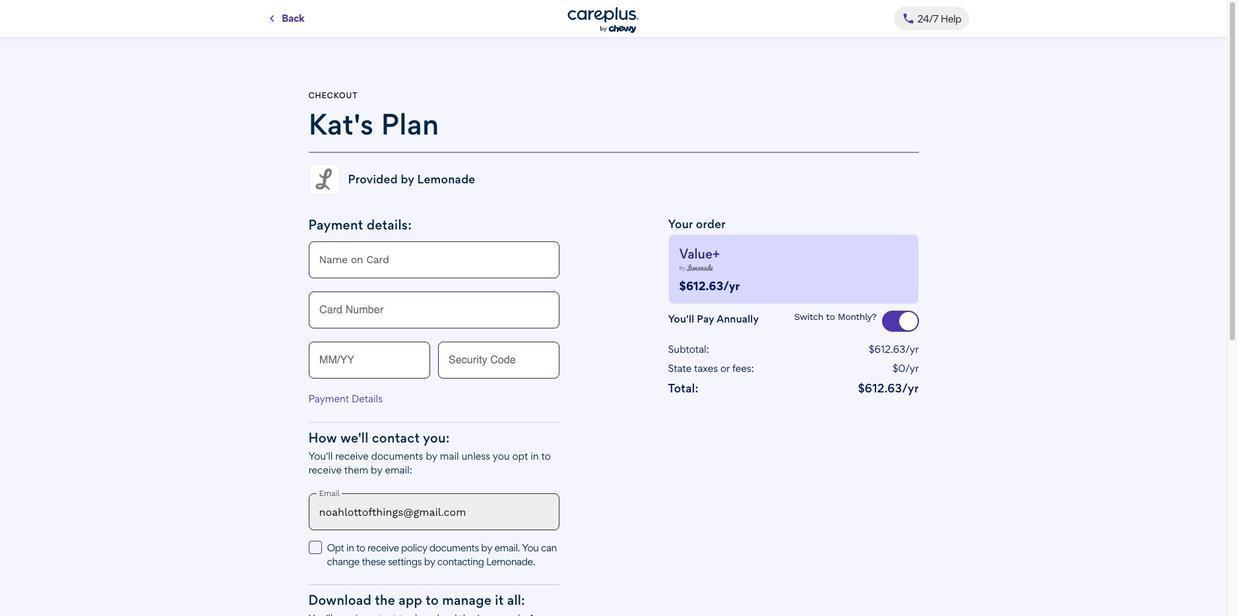 Task type: describe. For each thing, give the bounding box(es) containing it.
how
[[308, 430, 337, 446]]

provided
[[348, 172, 398, 186]]

to right switch
[[826, 311, 835, 322]]

unless
[[461, 450, 490, 462]]

these
[[362, 556, 386, 568]]

yr for state taxes or fees:
[[910, 362, 919, 374]]

it
[[495, 593, 504, 608]]

documents inside 'opt in to receive policy documents by email. you can change these settings by contacting lemonade.'
[[429, 542, 479, 554]]

$ 612.63 / yr for subtotal:
[[869, 343, 919, 355]]

you
[[522, 542, 539, 554]]

state
[[668, 362, 692, 374]]

612.63 for total:
[[865, 381, 902, 395]]

back
[[282, 12, 304, 24]]

$ for state taxes or fees:
[[893, 362, 898, 374]]

24/7 help button
[[894, 7, 969, 30]]

state taxes or fees:
[[668, 362, 754, 374]]

$ 0 / yr
[[893, 362, 919, 374]]

in inside how we'll contact you: you'll receive documents by mail unless you opt in to receive them by email:
[[531, 450, 539, 462]]

details:
[[367, 217, 412, 233]]

receive inside 'opt in to receive policy documents by email. you can change these settings by contacting lemonade.'
[[367, 542, 399, 554]]

payment for payment details:
[[308, 217, 363, 233]]

24/7 help
[[918, 12, 961, 25]]

checkout
[[308, 90, 358, 100]]

email.
[[495, 542, 520, 554]]

/ for state taxes or fees:
[[905, 362, 910, 374]]

your order
[[668, 217, 726, 231]]

we'll
[[340, 430, 369, 446]]

1 horizontal spatial you'll
[[668, 312, 694, 325]]

settings
[[388, 556, 422, 568]]

0 vertical spatial 612.63
[[686, 279, 723, 293]]

by left mail
[[426, 450, 437, 462]]

can
[[541, 542, 557, 554]]

you'll pay annually
[[668, 312, 759, 325]]

0
[[898, 362, 905, 374]]

how we'll contact you: you'll receive documents by mail unless you opt in to receive them by email:
[[308, 430, 551, 476]]

yr up 'annually' at the bottom right
[[729, 279, 740, 293]]

by left "email."
[[481, 542, 492, 554]]

download
[[308, 593, 371, 608]]

switch
[[794, 311, 823, 322]]

lemonade insurance logo image
[[308, 163, 340, 195]]

fees:
[[732, 362, 754, 374]]

$ 612.63 / yr for total:
[[858, 381, 919, 395]]

monthly?
[[838, 311, 877, 322]]

opt
[[327, 542, 344, 554]]

yr for total:
[[908, 381, 919, 395]]

back button
[[258, 7, 312, 30]]

in inside 'opt in to receive policy documents by email. you can change these settings by contacting lemonade.'
[[346, 542, 354, 554]]

$ for total:
[[858, 381, 865, 395]]

app
[[399, 593, 422, 608]]

switch to monthly?
[[794, 311, 877, 322]]

lemonade image
[[687, 265, 713, 271]]

content element
[[308, 90, 919, 616]]



Task type: vqa. For each thing, say whether or not it's contained in the screenshot.
THE
yes



Task type: locate. For each thing, give the bounding box(es) containing it.
$ 612.63 / yr down lemonade image
[[679, 279, 740, 293]]

to inside 'opt in to receive policy documents by email. you can change these settings by contacting lemonade.'
[[356, 542, 365, 554]]

by right the provided
[[401, 172, 414, 186]]

your
[[668, 217, 693, 231]]

contacting
[[437, 556, 484, 568]]

by
[[679, 265, 685, 271]]

download the app to manage it all:
[[308, 593, 525, 608]]

1 vertical spatial receive
[[308, 464, 342, 476]]

612.63
[[686, 279, 723, 293], [875, 343, 905, 355], [865, 381, 902, 395]]

to inside how we'll contact you: you'll receive documents by mail unless you opt in to receive them by email:
[[541, 450, 551, 462]]

0 vertical spatial you'll
[[668, 312, 694, 325]]

taxes
[[694, 362, 718, 374]]

value+
[[679, 246, 720, 262]]

0 vertical spatial payment
[[308, 217, 363, 233]]

opt in to receive policy documents by email. you can change these settings by contacting lemonade.
[[327, 542, 557, 568]]

or
[[721, 362, 730, 374]]

documents up the email:
[[371, 450, 423, 462]]

1 vertical spatial $ 612.63 / yr
[[869, 343, 919, 355]]

in right 'opt' on the left
[[346, 542, 354, 554]]

change
[[327, 556, 360, 568]]

you'll
[[668, 312, 694, 325], [308, 450, 333, 462]]

yr down the $ 0 / yr
[[908, 381, 919, 395]]

/
[[723, 279, 729, 293], [905, 343, 910, 355], [905, 362, 910, 374], [902, 381, 908, 395]]

receive left them
[[308, 464, 342, 476]]

/ for total:
[[902, 381, 908, 395]]

$ for subtotal:
[[869, 343, 875, 355]]

612.63 for subtotal:
[[875, 343, 905, 355]]

0 horizontal spatial documents
[[371, 450, 423, 462]]

1 horizontal spatial documents
[[429, 542, 479, 554]]

in right opt
[[531, 450, 539, 462]]

receive up the these
[[367, 542, 399, 554]]

you'll down how
[[308, 450, 333, 462]]

manage
[[442, 593, 492, 608]]

1 vertical spatial in
[[346, 542, 354, 554]]

yr up the $ 0 / yr
[[910, 343, 919, 355]]

receive up them
[[335, 450, 369, 462]]

email:
[[385, 464, 412, 476]]

1 vertical spatial documents
[[429, 542, 479, 554]]

0 vertical spatial receive
[[335, 450, 369, 462]]

by down policy at left
[[424, 556, 435, 568]]

details
[[352, 392, 383, 405]]

1 vertical spatial 612.63
[[875, 343, 905, 355]]

kat's
[[308, 106, 374, 142]]

yr right 0
[[910, 362, 919, 374]]

all:
[[507, 593, 525, 608]]

receive
[[335, 450, 369, 462], [308, 464, 342, 476], [367, 542, 399, 554]]

payment details:
[[308, 217, 412, 233]]

documents up contacting
[[429, 542, 479, 554]]

lemonade.
[[486, 556, 535, 568]]

you'll left pay
[[668, 312, 694, 325]]

documents
[[371, 450, 423, 462], [429, 542, 479, 554]]

policy
[[401, 542, 427, 554]]

documents inside how we'll contact you: you'll receive documents by mail unless you opt in to receive them by email:
[[371, 450, 423, 462]]

1 vertical spatial payment
[[308, 392, 349, 405]]

$
[[679, 279, 686, 293], [869, 343, 875, 355], [893, 362, 898, 374], [858, 381, 865, 395]]

0 vertical spatial $ 612.63 / yr
[[679, 279, 740, 293]]

to up the these
[[356, 542, 365, 554]]

612.63 down 0
[[865, 381, 902, 395]]

subtotal:
[[668, 343, 709, 355]]

612.63 up 0
[[875, 343, 905, 355]]

provided by lemonade
[[348, 172, 475, 186]]

by right them
[[371, 464, 382, 476]]

opt
[[512, 450, 528, 462]]

by
[[401, 172, 414, 186], [426, 450, 437, 462], [371, 464, 382, 476], [481, 542, 492, 554], [424, 556, 435, 568]]

payment for payment details
[[308, 392, 349, 405]]

them
[[344, 464, 368, 476]]

2 vertical spatial receive
[[367, 542, 399, 554]]

payment down lemonade insurance logo
[[308, 217, 363, 233]]

in
[[531, 450, 539, 462], [346, 542, 354, 554]]

0 horizontal spatial you'll
[[308, 450, 333, 462]]

/ for subtotal:
[[905, 343, 910, 355]]

payment
[[308, 217, 363, 233], [308, 392, 349, 405]]

2 vertical spatial $ 612.63 / yr
[[858, 381, 919, 395]]

2 vertical spatial 612.63
[[865, 381, 902, 395]]

to
[[826, 311, 835, 322], [541, 450, 551, 462], [356, 542, 365, 554], [426, 593, 439, 608]]

1 payment from the top
[[308, 217, 363, 233]]

0 horizontal spatial in
[[346, 542, 354, 554]]

24/7
[[918, 12, 938, 25]]

1 horizontal spatial in
[[531, 450, 539, 462]]

you'll inside how we'll contact you: you'll receive documents by mail unless you opt in to receive them by email:
[[308, 450, 333, 462]]

None text field
[[308, 241, 559, 278], [308, 494, 559, 530], [308, 241, 559, 278], [308, 494, 559, 530]]

you
[[493, 450, 510, 462]]

yr for subtotal:
[[910, 343, 919, 355]]

yr
[[729, 279, 740, 293], [910, 343, 919, 355], [910, 362, 919, 374], [908, 381, 919, 395]]

$ 612.63 / yr down 0
[[858, 381, 919, 395]]

lemonade
[[417, 172, 475, 186]]

chewy health insurance careplus logo image
[[567, 7, 639, 33]]

the
[[375, 593, 395, 608]]

2 payment from the top
[[308, 392, 349, 405]]

to right the app
[[426, 593, 439, 608]]

payment left "details"
[[308, 392, 349, 405]]

$ 612.63 / yr
[[679, 279, 740, 293], [869, 343, 919, 355], [858, 381, 919, 395]]

payment details
[[308, 392, 383, 405]]

plan
[[381, 106, 439, 142]]

help
[[941, 12, 961, 25]]

1 vertical spatial you'll
[[308, 450, 333, 462]]

annually
[[717, 312, 759, 325]]

0 vertical spatial in
[[531, 450, 539, 462]]

mail
[[440, 450, 459, 462]]

to right opt
[[541, 450, 551, 462]]

0 vertical spatial documents
[[371, 450, 423, 462]]

checkout kat's plan
[[308, 90, 439, 142]]

612.63 down lemonade image
[[686, 279, 723, 293]]

order
[[696, 217, 726, 231]]

you:
[[423, 430, 450, 446]]

total:
[[668, 381, 699, 395]]

pay
[[697, 312, 714, 325]]

contact
[[372, 430, 420, 446]]

$ 612.63 / yr up 0
[[869, 343, 919, 355]]



